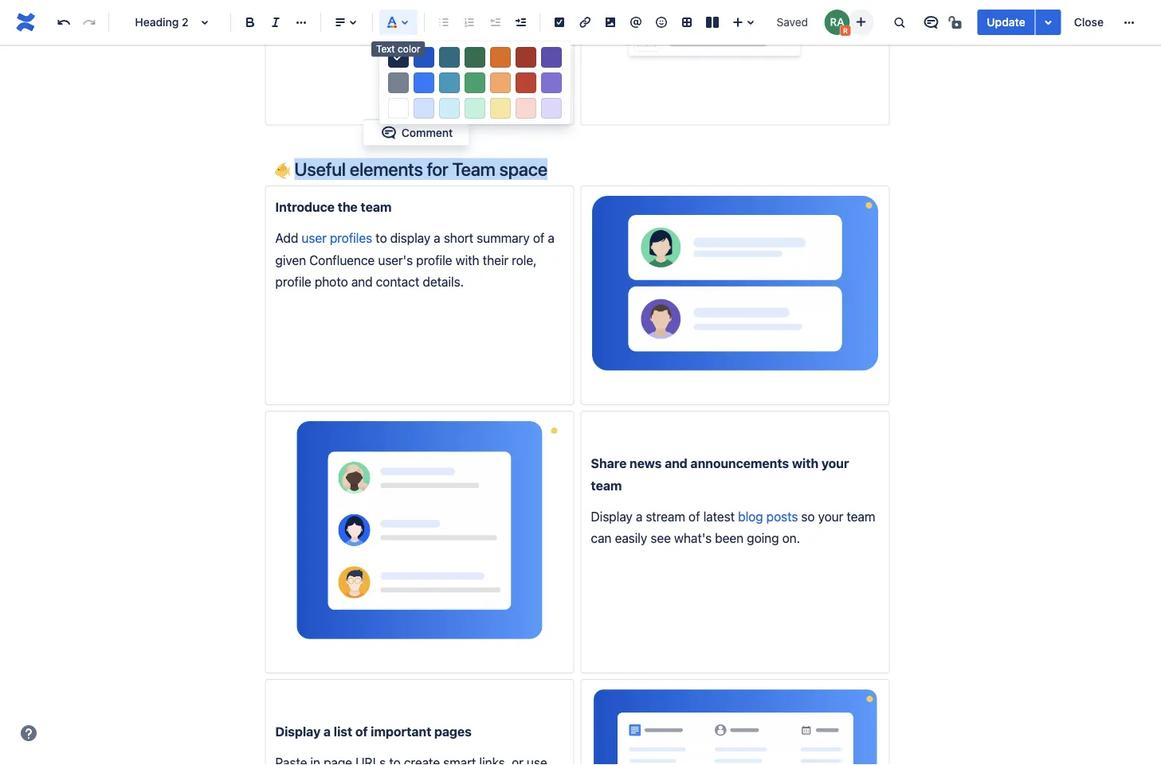 Task type: describe. For each thing, give the bounding box(es) containing it.
undo ⌘z image
[[54, 13, 73, 32]]

bullet list ⌘⇧8 image
[[434, 13, 454, 32]]

useful elements for team space
[[291, 158, 548, 180]]

:tropical_fish: image
[[275, 163, 291, 179]]

redo ⌘⇧z image
[[80, 13, 99, 32]]

details.
[[423, 274, 464, 289]]

more image
[[1120, 13, 1139, 32]]

confluence image
[[13, 10, 38, 35]]

emoji image
[[652, 13, 671, 32]]

share news and announcements with your team
[[591, 456, 852, 493]]

announcements
[[691, 456, 789, 471]]

Bold orange radio
[[490, 47, 511, 68]]

Gray radio
[[388, 73, 409, 93]]

display a stream of latest blog posts
[[591, 509, 798, 525]]

text
[[376, 43, 395, 55]]

with inside "to display a short summary of a given confluence user's profile with their role, profile photo and contact details."
[[456, 252, 479, 268]]

add user profiles
[[275, 231, 372, 246]]

so
[[801, 509, 815, 525]]

profiles
[[330, 231, 372, 246]]

latest
[[703, 509, 735, 525]]

default image
[[389, 48, 408, 67]]

saved
[[777, 16, 808, 29]]

user profiles link
[[302, 231, 372, 246]]

the
[[338, 199, 358, 214]]

posts
[[767, 509, 798, 525]]

bold ⌘b image
[[241, 13, 260, 32]]

blog
[[738, 509, 763, 525]]

a right summary
[[548, 231, 555, 246]]

their
[[483, 252, 509, 268]]

to
[[376, 231, 387, 246]]

stream
[[646, 509, 685, 525]]

with inside "share news and announcements with your team"
[[792, 456, 819, 471]]

team
[[452, 158, 496, 180]]

user's
[[378, 252, 413, 268]]

White radio
[[388, 98, 409, 119]]

introduce
[[275, 199, 335, 214]]

important
[[371, 725, 431, 740]]

for
[[427, 158, 448, 180]]

team inside "share news and announcements with your team"
[[591, 478, 622, 493]]

pages
[[434, 725, 472, 740]]

heading
[[135, 16, 179, 29]]

italic ⌘i image
[[266, 13, 285, 32]]

role,
[[512, 252, 537, 268]]

on.
[[782, 531, 800, 546]]

adjust update settings image
[[1039, 13, 1058, 32]]

heading 2 button
[[116, 5, 224, 40]]

to display a short summary of a given confluence user's profile with their role, profile photo and contact details.
[[275, 231, 558, 289]]

indent tab image
[[511, 13, 530, 32]]

Green radio
[[465, 73, 485, 93]]

given
[[275, 252, 306, 268]]

of for display a list of important pages
[[355, 725, 368, 740]]

add
[[275, 231, 298, 246]]

Bold teal radio
[[439, 47, 460, 68]]

0 horizontal spatial profile
[[275, 274, 311, 289]]

contact
[[376, 274, 419, 289]]

news
[[630, 456, 662, 471]]

Subtle yellow radio
[[490, 98, 511, 119]]

a left short
[[434, 231, 441, 246]]

display a list of important pages
[[275, 725, 472, 740]]

Red radio
[[516, 73, 536, 93]]

Bold green radio
[[465, 47, 485, 68]]

Bold purple radio
[[541, 47, 562, 68]]

Yellow radio
[[490, 73, 511, 93]]

2
[[182, 16, 189, 29]]

introduce the team
[[275, 199, 392, 214]]

user
[[302, 231, 327, 246]]

comment icon image
[[922, 13, 941, 32]]

layouts image
[[703, 13, 722, 32]]

elements
[[350, 158, 423, 180]]

see
[[651, 531, 671, 546]]

find and replace image
[[890, 13, 909, 32]]

Teal radio
[[439, 73, 460, 93]]



Task type: vqa. For each thing, say whether or not it's contained in the screenshot.
The Comment icon
yes



Task type: locate. For each thing, give the bounding box(es) containing it.
profile
[[416, 252, 452, 268], [275, 274, 311, 289]]

easily
[[615, 531, 647, 546]]

and
[[351, 274, 373, 289], [665, 456, 688, 471]]

Purple radio
[[541, 73, 562, 93]]

1 horizontal spatial display
[[591, 509, 633, 525]]

display for display a list of important pages
[[275, 725, 321, 740]]

comment
[[402, 126, 453, 139]]

0 horizontal spatial team
[[361, 199, 392, 214]]

Subtle green radio
[[465, 98, 485, 119]]

align left image
[[331, 13, 350, 32]]

profile down given
[[275, 274, 311, 289]]

team down share
[[591, 478, 622, 493]]

and down confluence
[[351, 274, 373, 289]]

0 horizontal spatial and
[[351, 274, 373, 289]]

Subtle red radio
[[516, 98, 536, 119]]

display
[[390, 231, 431, 246]]

1 vertical spatial and
[[665, 456, 688, 471]]

Bold red radio
[[516, 47, 536, 68]]

Subtle teal radio
[[439, 98, 460, 119]]

display
[[591, 509, 633, 525], [275, 725, 321, 740]]

team for introduce the team
[[361, 199, 392, 214]]

blog posts link
[[738, 509, 798, 525]]

option group down the green radio
[[379, 96, 571, 121]]

1 vertical spatial team
[[591, 478, 622, 493]]

and inside "to display a short summary of a given confluence user's profile with their role, profile photo and contact details."
[[351, 274, 373, 289]]

2 vertical spatial of
[[355, 725, 368, 740]]

going
[[747, 531, 779, 546]]

of right list
[[355, 725, 368, 740]]

3 option group from the top
[[379, 96, 571, 121]]

team right the
[[361, 199, 392, 214]]

1 horizontal spatial and
[[665, 456, 688, 471]]

of inside "to display a short summary of a given confluence user's profile with their role, profile photo and contact details."
[[533, 231, 545, 246]]

0 horizontal spatial of
[[355, 725, 368, 740]]

1 horizontal spatial team
[[591, 478, 622, 493]]

mention image
[[626, 13, 646, 32]]

a left list
[[324, 725, 331, 740]]

with up the so
[[792, 456, 819, 471]]

0 vertical spatial profile
[[416, 252, 452, 268]]

0 vertical spatial of
[[533, 231, 545, 246]]

your
[[822, 456, 849, 471], [818, 509, 843, 525]]

2 horizontal spatial of
[[689, 509, 700, 525]]

useful
[[294, 158, 346, 180]]

2 option group from the top
[[379, 70, 571, 96]]

option group
[[379, 45, 571, 70], [379, 70, 571, 96], [379, 96, 571, 121]]

0 horizontal spatial display
[[275, 725, 321, 740]]

a up easily
[[636, 509, 643, 525]]

0 vertical spatial team
[[361, 199, 392, 214]]

Blue radio
[[414, 73, 434, 93]]

team for so your team can easily see what's been going on.
[[847, 509, 875, 525]]

display left list
[[275, 725, 321, 740]]

heading 2
[[135, 16, 189, 29]]

text color tooltip
[[371, 41, 425, 57]]

space
[[499, 158, 548, 180]]

and inside "share news and announcements with your team"
[[665, 456, 688, 471]]

Subtle purple radio
[[541, 98, 562, 119]]

team
[[361, 199, 392, 214], [591, 478, 622, 493], [847, 509, 875, 525]]

0 vertical spatial and
[[351, 274, 373, 289]]

1 option group from the top
[[379, 45, 571, 70]]

option group up the green radio
[[379, 45, 571, 70]]

Bold blue radio
[[414, 47, 434, 68]]

1 horizontal spatial profile
[[416, 252, 452, 268]]

1 vertical spatial with
[[792, 456, 819, 471]]

invite to edit image
[[852, 12, 871, 31]]

no restrictions image
[[947, 13, 966, 32]]

1 vertical spatial of
[[689, 509, 700, 525]]

your inside "share news and announcements with your team"
[[822, 456, 849, 471]]

confluence
[[309, 252, 375, 268]]

text color
[[376, 43, 421, 55]]

add image, video, or file image
[[601, 13, 620, 32]]

profile up details.
[[416, 252, 452, 268]]

share
[[591, 456, 627, 471]]

comment button
[[370, 123, 462, 142]]

team right the so
[[847, 509, 875, 525]]

display up the can
[[591, 509, 633, 525]]

0 vertical spatial display
[[591, 509, 633, 525]]

help image
[[19, 725, 38, 744]]

numbered list ⌘⇧7 image
[[460, 13, 479, 32]]

of for display a stream of latest blog posts
[[689, 509, 700, 525]]

close
[[1074, 16, 1104, 29]]

0 horizontal spatial with
[[456, 252, 479, 268]]

Default radio
[[388, 47, 409, 68]]

what's
[[674, 531, 712, 546]]

action item image
[[550, 13, 569, 32]]

color
[[398, 43, 421, 55]]

can
[[591, 531, 612, 546]]

update
[[987, 16, 1026, 29]]

display for display a stream of latest blog posts
[[591, 509, 633, 525]]

close button
[[1065, 10, 1113, 35]]

photo
[[315, 274, 348, 289]]

of
[[533, 231, 545, 246], [689, 509, 700, 525], [355, 725, 368, 740]]

option group up subtle green option
[[379, 70, 571, 96]]

1 horizontal spatial of
[[533, 231, 545, 246]]

and right news
[[665, 456, 688, 471]]

a
[[434, 231, 441, 246], [548, 231, 555, 246], [636, 509, 643, 525], [324, 725, 331, 740]]

1 horizontal spatial with
[[792, 456, 819, 471]]

2 vertical spatial team
[[847, 509, 875, 525]]

outdent ⇧tab image
[[485, 13, 505, 32]]

summary
[[477, 231, 530, 246]]

Subtle blue radio
[[414, 98, 434, 119]]

confluence image
[[13, 10, 38, 35]]

comment image
[[379, 123, 398, 142]]

update button
[[977, 10, 1035, 35]]

1 vertical spatial profile
[[275, 274, 311, 289]]

ruby anderson image
[[824, 10, 850, 35]]

more formatting image
[[292, 13, 311, 32]]

:tropical_fish: image
[[275, 163, 291, 179]]

with
[[456, 252, 479, 268], [792, 456, 819, 471]]

short
[[444, 231, 474, 246]]

been
[[715, 531, 744, 546]]

link image
[[575, 13, 595, 32]]

your inside so your team can easily see what's been going on.
[[818, 509, 843, 525]]

0 vertical spatial your
[[822, 456, 849, 471]]

so your team can easily see what's been going on.
[[591, 509, 879, 546]]

team inside so your team can easily see what's been going on.
[[847, 509, 875, 525]]

table image
[[677, 13, 697, 32]]

with down short
[[456, 252, 479, 268]]

list
[[334, 725, 352, 740]]

1 vertical spatial display
[[275, 725, 321, 740]]

of up the what's at the bottom
[[689, 509, 700, 525]]

of up role,
[[533, 231, 545, 246]]

2 horizontal spatial team
[[847, 509, 875, 525]]

0 vertical spatial with
[[456, 252, 479, 268]]

1 vertical spatial your
[[818, 509, 843, 525]]



